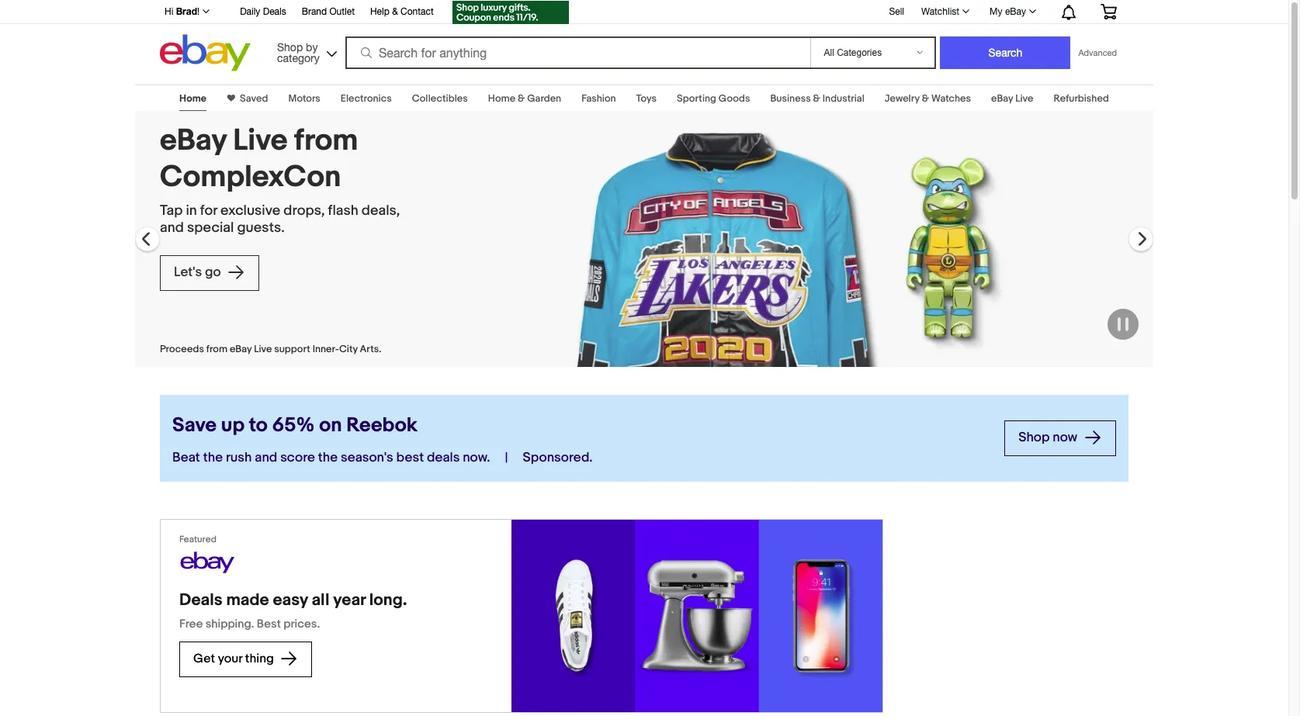 Task type: locate. For each thing, give the bounding box(es) containing it.
best
[[396, 450, 424, 466]]

beat
[[172, 450, 200, 466]]

drops,
[[284, 202, 325, 219]]

1 horizontal spatial shop
[[1019, 430, 1050, 446]]

brad
[[176, 5, 197, 17]]

& inside "help & contact" link
[[392, 6, 398, 17]]

guests.
[[237, 219, 285, 237]]

fashion
[[582, 92, 616, 105]]

1 horizontal spatial home
[[488, 92, 516, 105]]

0 vertical spatial shop
[[277, 41, 303, 53]]

deals
[[427, 450, 460, 466]]

None submit
[[940, 36, 1071, 69]]

deals,
[[362, 202, 400, 219]]

!
[[197, 6, 200, 17]]

business & industrial link
[[770, 92, 865, 105]]

year
[[333, 591, 366, 611]]

1 vertical spatial shop
[[1019, 430, 1050, 446]]

home & garden
[[488, 92, 561, 105]]

season's
[[341, 450, 393, 466]]

live left support
[[254, 343, 272, 355]]

ebay right my
[[1005, 6, 1026, 17]]

deals made easy all year long. free shipping. best prices.
[[179, 591, 407, 632]]

&
[[392, 6, 398, 17], [518, 92, 525, 105], [813, 92, 821, 105], [922, 92, 929, 105]]

electronics
[[341, 92, 392, 105]]

ebay live link
[[991, 92, 1034, 105]]

to
[[249, 414, 268, 438]]

1 the from the left
[[203, 450, 223, 466]]

for
[[200, 202, 217, 219]]

deals inside account navigation
[[263, 6, 286, 17]]

now.
[[463, 450, 490, 466]]

inner-
[[313, 343, 339, 355]]

1 vertical spatial deals
[[179, 591, 223, 611]]

deals inside 'deals made easy all year long. free shipping. best prices.'
[[179, 591, 223, 611]]

live left the refurbished
[[1016, 92, 1034, 105]]

& right jewelry
[[922, 92, 929, 105]]

business
[[770, 92, 811, 105]]

sell
[[889, 6, 904, 17]]

shipping.
[[206, 617, 254, 632]]

sporting goods
[[677, 92, 750, 105]]

the left rush
[[203, 450, 223, 466]]

shop inside ebay live from complexcon "main content"
[[1019, 430, 1050, 446]]

shop inside shop by category
[[277, 41, 303, 53]]

exclusive
[[220, 202, 280, 219]]

0 vertical spatial deals
[[263, 6, 286, 17]]

reebok
[[346, 414, 418, 438]]

1 horizontal spatial the
[[318, 450, 338, 466]]

let's go
[[174, 265, 224, 280]]

get
[[193, 652, 215, 667]]

let's go link
[[160, 255, 260, 291]]

long.
[[369, 591, 407, 611]]

1 home from the left
[[179, 92, 207, 105]]

save up to 65% on reebok
[[172, 414, 418, 438]]

deals right daily
[[263, 6, 286, 17]]

get your thing
[[193, 652, 277, 667]]

0 horizontal spatial from
[[206, 343, 228, 355]]

0 vertical spatial from
[[294, 123, 358, 159]]

home & garden link
[[488, 92, 561, 105]]

& right help at the left top
[[392, 6, 398, 17]]

shop by category banner
[[156, 0, 1129, 75]]

65%
[[272, 414, 315, 438]]

home
[[179, 92, 207, 105], [488, 92, 516, 105]]

city
[[339, 343, 358, 355]]

live inside ebay live from complexcon tap in for exclusive drops, flash deals, and special guests.
[[233, 123, 288, 159]]

watches
[[932, 92, 971, 105]]

ebay live
[[991, 92, 1034, 105]]

shop left by
[[277, 41, 303, 53]]

shop left now
[[1019, 430, 1050, 446]]

0 horizontal spatial shop
[[277, 41, 303, 53]]

1 vertical spatial live
[[233, 123, 288, 159]]

none submit inside shop by category "banner"
[[940, 36, 1071, 69]]

2 home from the left
[[488, 92, 516, 105]]

0 vertical spatial live
[[1016, 92, 1034, 105]]

watchlist
[[921, 6, 960, 17]]

now
[[1053, 430, 1078, 446]]

hi
[[165, 6, 173, 17]]

& left garden
[[518, 92, 525, 105]]

1 vertical spatial and
[[255, 450, 277, 466]]

0 vertical spatial and
[[160, 219, 184, 237]]

shop
[[277, 41, 303, 53], [1019, 430, 1050, 446]]

and
[[160, 219, 184, 237], [255, 450, 277, 466]]

live
[[1016, 92, 1034, 105], [233, 123, 288, 159], [254, 343, 272, 355]]

proceeds from ebay live support inner-city arts.
[[160, 343, 381, 355]]

ebay up in
[[160, 123, 227, 159]]

toys link
[[636, 92, 657, 105]]

from right proceeds
[[206, 343, 228, 355]]

your
[[218, 652, 242, 667]]

contact
[[401, 6, 434, 17]]

fashion link
[[582, 92, 616, 105]]

0 horizontal spatial home
[[179, 92, 207, 105]]

1 horizontal spatial deals
[[263, 6, 286, 17]]

the right score
[[318, 450, 338, 466]]

shop for shop by category
[[277, 41, 303, 53]]

home for home
[[179, 92, 207, 105]]

home left saved link
[[179, 92, 207, 105]]

brand outlet
[[302, 6, 355, 17]]

jewelry
[[885, 92, 920, 105]]

2 vertical spatial live
[[254, 343, 272, 355]]

shop for shop now
[[1019, 430, 1050, 446]]

deals up free
[[179, 591, 223, 611]]

score
[[280, 450, 315, 466]]

sell link
[[882, 6, 911, 17]]

1 horizontal spatial from
[[294, 123, 358, 159]]

live down saved
[[233, 123, 288, 159]]

0 horizontal spatial and
[[160, 219, 184, 237]]

& right business
[[813, 92, 821, 105]]

business & industrial
[[770, 92, 865, 105]]

0 horizontal spatial deals
[[179, 591, 223, 611]]

and right rush
[[255, 450, 277, 466]]

easy
[[273, 591, 308, 611]]

by
[[306, 41, 318, 53]]

0 horizontal spatial the
[[203, 450, 223, 466]]

ebay inside my ebay link
[[1005, 6, 1026, 17]]

best
[[257, 617, 281, 632]]

and down tap
[[160, 219, 184, 237]]

home left garden
[[488, 92, 516, 105]]

from down motors link
[[294, 123, 358, 159]]

advanced link
[[1071, 37, 1125, 68]]

arts.
[[360, 343, 381, 355]]

refurbished
[[1054, 92, 1109, 105]]

refurbished link
[[1054, 92, 1109, 105]]



Task type: describe. For each thing, give the bounding box(es) containing it.
|
[[505, 450, 508, 466]]

collectibles
[[412, 92, 468, 105]]

motors
[[288, 92, 320, 105]]

ebay inside ebay live from complexcon tap in for exclusive drops, flash deals, and special guests.
[[160, 123, 227, 159]]

prices.
[[284, 617, 320, 632]]

sporting goods link
[[677, 92, 750, 105]]

save up to 65% on reebok link
[[172, 413, 992, 439]]

industrial
[[823, 92, 865, 105]]

ebay right watches
[[991, 92, 1013, 105]]

up
[[221, 414, 245, 438]]

Search for anything text field
[[348, 38, 808, 68]]

proceeds
[[160, 343, 204, 355]]

goods
[[719, 92, 750, 105]]

motors link
[[288, 92, 320, 105]]

tap
[[160, 202, 183, 219]]

beat the rush and score the season's best deals now.
[[172, 450, 490, 466]]

ebay left support
[[230, 343, 252, 355]]

saved link
[[235, 92, 268, 105]]

my
[[990, 6, 1003, 17]]

collectibles link
[[412, 92, 468, 105]]

& for garden
[[518, 92, 525, 105]]

go
[[205, 265, 221, 280]]

on
[[319, 414, 342, 438]]

special
[[187, 219, 234, 237]]

shop by category button
[[270, 35, 340, 68]]

help
[[370, 6, 390, 17]]

let's
[[174, 265, 202, 280]]

free
[[179, 617, 203, 632]]

live for ebay live from complexcon tap in for exclusive drops, flash deals, and special guests.
[[233, 123, 288, 159]]

saved
[[240, 92, 268, 105]]

shop by category
[[277, 41, 320, 64]]

flash
[[328, 202, 358, 219]]

featured
[[179, 534, 216, 546]]

daily deals
[[240, 6, 286, 17]]

in
[[186, 202, 197, 219]]

advanced
[[1079, 48, 1117, 57]]

daily
[[240, 6, 260, 17]]

shop now
[[1019, 430, 1081, 446]]

complexcon
[[160, 159, 341, 195]]

& for watches
[[922, 92, 929, 105]]

all
[[312, 591, 329, 611]]

jewelry & watches link
[[885, 92, 971, 105]]

brand
[[302, 6, 327, 17]]

daily deals link
[[240, 4, 286, 21]]

live for ebay live
[[1016, 92, 1034, 105]]

electronics link
[[341, 92, 392, 105]]

save
[[172, 414, 217, 438]]

home for home & garden
[[488, 92, 516, 105]]

your shopping cart image
[[1100, 4, 1118, 19]]

and inside ebay live from complexcon tap in for exclusive drops, flash deals, and special guests.
[[160, 219, 184, 237]]

2 the from the left
[[318, 450, 338, 466]]

ebay live from complexcon tap in for exclusive drops, flash deals, and special guests.
[[160, 123, 400, 237]]

from inside ebay live from complexcon tap in for exclusive drops, flash deals, and special guests.
[[294, 123, 358, 159]]

category
[[277, 52, 320, 64]]

sporting
[[677, 92, 717, 105]]

rush
[[226, 450, 252, 466]]

hi brad !
[[165, 5, 200, 17]]

my ebay link
[[981, 2, 1043, 21]]

help & contact link
[[370, 4, 434, 21]]

outlet
[[330, 6, 355, 17]]

get the coupon image
[[452, 1, 569, 24]]

shop now link
[[1005, 421, 1116, 456]]

1 horizontal spatial and
[[255, 450, 277, 466]]

brand outlet link
[[302, 4, 355, 21]]

ebay live from complexcon main content
[[0, 75, 1289, 717]]

1 vertical spatial from
[[206, 343, 228, 355]]

toys
[[636, 92, 657, 105]]

thing
[[245, 652, 274, 667]]

garden
[[527, 92, 561, 105]]

& for industrial
[[813, 92, 821, 105]]

my ebay
[[990, 6, 1026, 17]]

jewelry & watches
[[885, 92, 971, 105]]

made
[[226, 591, 269, 611]]

support
[[274, 343, 310, 355]]

help & contact
[[370, 6, 434, 17]]

& for contact
[[392, 6, 398, 17]]

watchlist link
[[913, 2, 977, 21]]

account navigation
[[156, 0, 1129, 26]]

ebay live from complexcon link
[[160, 123, 418, 196]]



Task type: vqa. For each thing, say whether or not it's contained in the screenshot.
eBay Live from ComplexCon "main content"
yes



